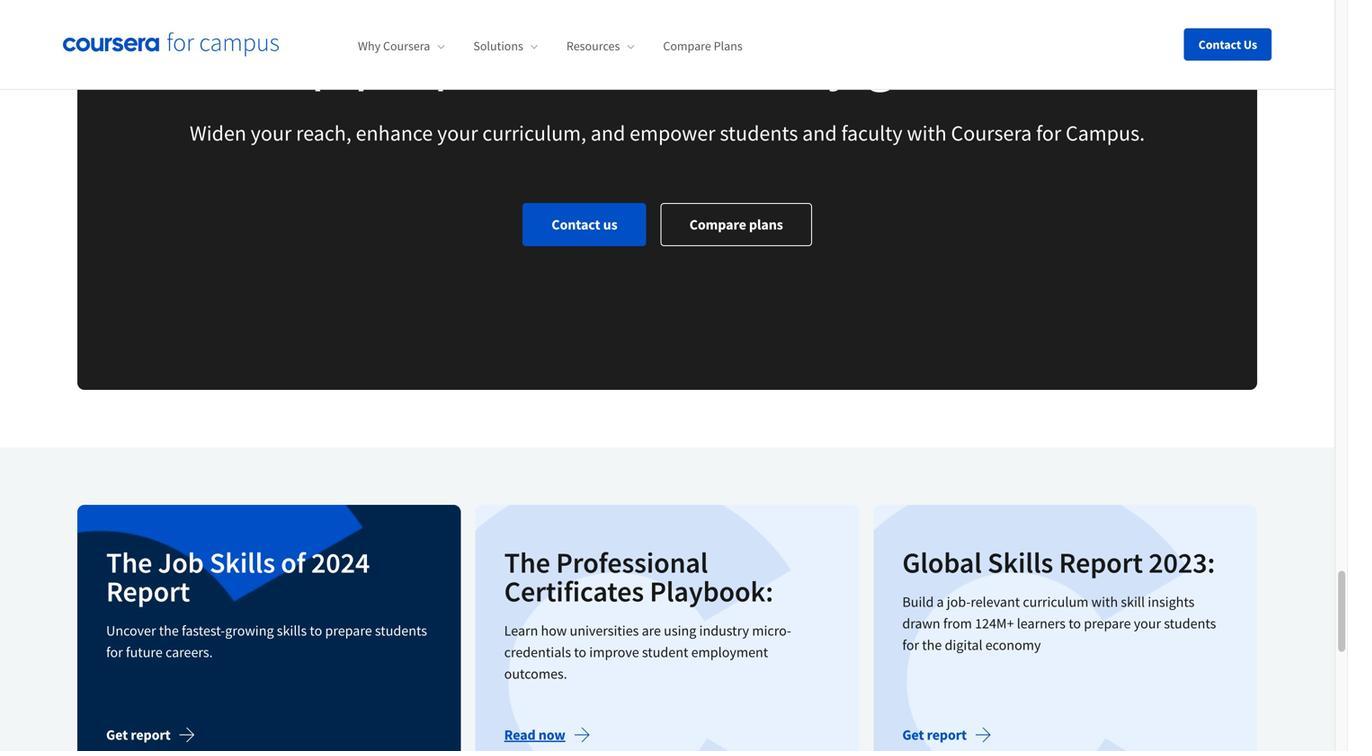 Task type: vqa. For each thing, say whether or not it's contained in the screenshot.
Banner navigation
no



Task type: locate. For each thing, give the bounding box(es) containing it.
1 vertical spatial coursera
[[951, 119, 1032, 146]]

the left job
[[106, 545, 152, 581]]

get report for the job skills of 2024 report
[[106, 726, 171, 744]]

for down the 'uncover'
[[106, 644, 123, 662]]

0 horizontal spatial students
[[375, 622, 427, 640]]

contact for contact us
[[552, 216, 600, 234]]

skills
[[277, 622, 307, 640]]

1 vertical spatial with
[[1091, 593, 1118, 611]]

and
[[591, 119, 625, 146], [802, 119, 837, 146]]

global
[[902, 545, 982, 581]]

students inside build a job-relevant curriculum with skill insights drawn from 124m+ learners to prepare your students for the digital economy
[[1164, 615, 1216, 633]]

for down drawn
[[902, 637, 919, 655]]

relevant
[[971, 593, 1020, 611]]

get for the job skills of 2024 report
[[106, 726, 128, 744]]

2 the from the left
[[504, 545, 550, 581]]

1 horizontal spatial get report
[[902, 726, 967, 744]]

report for the job skills of 2024 report
[[131, 726, 171, 744]]

1 horizontal spatial get report button
[[902, 714, 1006, 752]]

124m+
[[975, 615, 1014, 633]]

help prepare career-ready graduates
[[230, 23, 1104, 95]]

1 horizontal spatial report
[[927, 726, 967, 744]]

0 horizontal spatial the
[[106, 545, 152, 581]]

2023:
[[1149, 545, 1215, 581]]

2 horizontal spatial for
[[1036, 119, 1061, 146]]

1 horizontal spatial with
[[1091, 593, 1118, 611]]

1 horizontal spatial your
[[437, 119, 478, 146]]

learners
[[1017, 615, 1066, 633]]

to right skills
[[310, 622, 322, 640]]

to down the universities
[[574, 644, 586, 662]]

read now
[[504, 726, 565, 744]]

1 get report button from the left
[[106, 714, 210, 752]]

1 horizontal spatial the
[[504, 545, 550, 581]]

compare plans link
[[661, 203, 812, 246]]

1 vertical spatial contact
[[552, 216, 600, 234]]

to inside build a job-relevant curriculum with skill insights drawn from 124m+ learners to prepare your students for the digital economy
[[1069, 615, 1081, 633]]

the
[[159, 622, 179, 640], [922, 637, 942, 655]]

0 horizontal spatial get
[[106, 726, 128, 744]]

compare plans
[[663, 38, 743, 54]]

plans
[[749, 216, 783, 234]]

compare for compare plans
[[689, 216, 746, 234]]

resources
[[567, 38, 620, 54]]

the down drawn
[[922, 637, 942, 655]]

the up careers.
[[159, 622, 179, 640]]

industry
[[699, 622, 749, 640]]

your right enhance
[[437, 119, 478, 146]]

coursera right why
[[383, 38, 430, 54]]

contact left the us
[[552, 216, 600, 234]]

with right "faculty"
[[907, 119, 947, 146]]

learn how universities are using industry micro- credentials to improve student employment outcomes.
[[504, 622, 791, 683]]

the inside build a job-relevant curriculum with skill insights drawn from 124m+ learners to prepare your students for the digital economy
[[922, 637, 942, 655]]

of
[[281, 545, 306, 581]]

learn
[[504, 622, 538, 640]]

to
[[1069, 615, 1081, 633], [310, 622, 322, 640], [574, 644, 586, 662]]

1 horizontal spatial contact
[[1199, 36, 1241, 53]]

0 horizontal spatial get report button
[[106, 714, 210, 752]]

contact inside button
[[1199, 36, 1241, 53]]

and left "faculty"
[[802, 119, 837, 146]]

1 horizontal spatial skills
[[988, 545, 1053, 581]]

solutions
[[473, 38, 523, 54]]

0 horizontal spatial report
[[106, 574, 190, 610]]

and left empower at the top
[[591, 119, 625, 146]]

contact
[[1199, 36, 1241, 53], [552, 216, 600, 234]]

0 horizontal spatial coursera
[[383, 38, 430, 54]]

for
[[1036, 119, 1061, 146], [902, 637, 919, 655], [106, 644, 123, 662]]

students
[[720, 119, 798, 146], [1164, 615, 1216, 633], [375, 622, 427, 640]]

0 horizontal spatial report
[[131, 726, 171, 744]]

help
[[230, 23, 343, 95]]

the
[[106, 545, 152, 581], [504, 545, 550, 581]]

get report for global skills report 2023:
[[902, 726, 967, 744]]

are
[[642, 622, 661, 640]]

report
[[1059, 545, 1143, 581], [106, 574, 190, 610]]

why
[[358, 38, 381, 54]]

get report button
[[106, 714, 210, 752], [902, 714, 1006, 752]]

2 get from the left
[[902, 726, 924, 744]]

0 horizontal spatial with
[[907, 119, 947, 146]]

get
[[106, 726, 128, 744], [902, 726, 924, 744]]

1 horizontal spatial the
[[922, 637, 942, 655]]

1 get report from the left
[[106, 726, 171, 744]]

compare
[[663, 38, 711, 54], [689, 216, 746, 234]]

reach,
[[296, 119, 352, 146]]

0 vertical spatial contact
[[1199, 36, 1241, 53]]

the up learn
[[504, 545, 550, 581]]

prepare inside uncover the fastest-growing skills to prepare students for future careers.
[[325, 622, 372, 640]]

2 get report button from the left
[[902, 714, 1006, 752]]

resources link
[[567, 38, 634, 54]]

0 horizontal spatial for
[[106, 644, 123, 662]]

0 horizontal spatial the
[[159, 622, 179, 640]]

0 horizontal spatial and
[[591, 119, 625, 146]]

contact us
[[1199, 36, 1257, 53]]

skills
[[209, 545, 275, 581], [988, 545, 1053, 581]]

1 horizontal spatial coursera
[[951, 119, 1032, 146]]

skills up relevant
[[988, 545, 1053, 581]]

coursera down graduates
[[951, 119, 1032, 146]]

0 horizontal spatial skills
[[209, 545, 275, 581]]

now
[[538, 726, 565, 744]]

with
[[907, 119, 947, 146], [1091, 593, 1118, 611]]

why coursera
[[358, 38, 430, 54]]

1 horizontal spatial to
[[574, 644, 586, 662]]

for left the "campus."
[[1036, 119, 1061, 146]]

your left reach,
[[251, 119, 292, 146]]

get report button for the job skills of 2024 report
[[106, 714, 210, 752]]

0 vertical spatial compare
[[663, 38, 711, 54]]

global skills report 2023:
[[902, 545, 1215, 581]]

with left skill
[[1091, 593, 1118, 611]]

0 horizontal spatial contact
[[552, 216, 600, 234]]

skills left of
[[209, 545, 275, 581]]

job
[[158, 545, 204, 581]]

get report
[[106, 726, 171, 744], [902, 726, 967, 744]]

your
[[251, 119, 292, 146], [437, 119, 478, 146], [1134, 615, 1161, 633]]

0 horizontal spatial get report
[[106, 726, 171, 744]]

report up the 'uncover'
[[106, 574, 190, 610]]

1 skills from the left
[[209, 545, 275, 581]]

solutions link
[[473, 38, 538, 54]]

to down curriculum
[[1069, 615, 1081, 633]]

2 get report from the left
[[902, 726, 967, 744]]

with inside build a job-relevant curriculum with skill insights drawn from 124m+ learners to prepare your students for the digital economy
[[1091, 593, 1118, 611]]

the professional certificates playbook:
[[504, 545, 773, 610]]

plans
[[714, 38, 743, 54]]

get report button down digital
[[902, 714, 1006, 752]]

1 the from the left
[[106, 545, 152, 581]]

digital
[[945, 637, 983, 655]]

1 get from the left
[[106, 726, 128, 744]]

2 horizontal spatial your
[[1134, 615, 1161, 633]]

for inside build a job-relevant curriculum with skill insights drawn from 124m+ learners to prepare your students for the digital economy
[[902, 637, 919, 655]]

career-
[[553, 23, 720, 95]]

get report button down future
[[106, 714, 210, 752]]

1 horizontal spatial and
[[802, 119, 837, 146]]

the inside the professional certificates playbook:
[[504, 545, 550, 581]]

your down skill
[[1134, 615, 1161, 633]]

playbook:
[[650, 574, 773, 610]]

1 horizontal spatial for
[[902, 637, 919, 655]]

report
[[131, 726, 171, 744], [927, 726, 967, 744]]

0 horizontal spatial to
[[310, 622, 322, 640]]

1 horizontal spatial report
[[1059, 545, 1143, 581]]

how
[[541, 622, 567, 640]]

1 report from the left
[[131, 726, 171, 744]]

report inside the job skills of 2024 report
[[106, 574, 190, 610]]

the for the job skills of 2024 report
[[106, 545, 152, 581]]

widen your reach, enhance your curriculum, and empower students and faculty with coursera for campus.
[[190, 119, 1145, 146]]

2 horizontal spatial students
[[1164, 615, 1216, 633]]

insights
[[1148, 593, 1195, 611]]

to inside learn how universities are using industry micro- credentials to improve student employment outcomes.
[[574, 644, 586, 662]]

2 horizontal spatial to
[[1069, 615, 1081, 633]]

1 vertical spatial compare
[[689, 216, 746, 234]]

read now button
[[504, 714, 605, 752]]

prepare
[[354, 23, 541, 95], [1084, 615, 1131, 633], [325, 622, 372, 640]]

the inside the job skills of 2024 report
[[106, 545, 152, 581]]

2 report from the left
[[927, 726, 967, 744]]

contact left the "us"
[[1199, 36, 1241, 53]]

1 horizontal spatial get
[[902, 726, 924, 744]]

coursera
[[383, 38, 430, 54], [951, 119, 1032, 146]]

1 horizontal spatial students
[[720, 119, 798, 146]]

report up skill
[[1059, 545, 1143, 581]]

universities
[[570, 622, 639, 640]]

compare for compare plans
[[663, 38, 711, 54]]

uncover the fastest-growing skills to prepare students for future careers.
[[106, 622, 427, 662]]



Task type: describe. For each thing, give the bounding box(es) containing it.
curriculum
[[1023, 593, 1089, 611]]

student
[[642, 644, 688, 662]]

skill
[[1121, 593, 1145, 611]]

curriculum,
[[482, 119, 586, 146]]

economy
[[985, 637, 1041, 655]]

graduates
[[866, 23, 1104, 95]]

widen
[[190, 119, 246, 146]]

growing
[[225, 622, 274, 640]]

build a job-relevant curriculum with skill insights drawn from 124m+ learners to prepare your students for the digital economy
[[902, 593, 1216, 655]]

contact us link
[[523, 203, 646, 246]]

faculty
[[841, 119, 903, 146]]

prepare inside build a job-relevant curriculum with skill insights drawn from 124m+ learners to prepare your students for the digital economy
[[1084, 615, 1131, 633]]

contact us
[[552, 216, 618, 234]]

uncover
[[106, 622, 156, 640]]

job-
[[947, 593, 971, 611]]

2 and from the left
[[802, 119, 837, 146]]

us
[[1244, 36, 1257, 53]]

why coursera link
[[358, 38, 445, 54]]

future
[[126, 644, 163, 662]]

professional
[[556, 545, 708, 581]]

your inside build a job-relevant curriculum with skill insights drawn from 124m+ learners to prepare your students for the digital economy
[[1134, 615, 1161, 633]]

certificates
[[504, 574, 644, 610]]

1 and from the left
[[591, 119, 625, 146]]

build
[[902, 593, 934, 611]]

drawn
[[902, 615, 940, 633]]

employment
[[691, 644, 768, 662]]

outcomes.
[[504, 665, 567, 683]]

enhance
[[356, 119, 433, 146]]

get for global skills report 2023:
[[902, 726, 924, 744]]

credentials
[[504, 644, 571, 662]]

careers.
[[165, 644, 213, 662]]

the inside uncover the fastest-growing skills to prepare students for future careers.
[[159, 622, 179, 640]]

ready
[[720, 23, 854, 95]]

0 vertical spatial coursera
[[383, 38, 430, 54]]

compare plans
[[689, 216, 783, 234]]

us
[[603, 216, 618, 234]]

a
[[937, 593, 944, 611]]

using
[[664, 622, 696, 640]]

the job skills of 2024 report
[[106, 545, 370, 610]]

coursera for campus image
[[63, 32, 279, 57]]

contact us button
[[1184, 28, 1272, 61]]

0 horizontal spatial your
[[251, 119, 292, 146]]

fastest-
[[182, 622, 225, 640]]

improve
[[589, 644, 639, 662]]

2 skills from the left
[[988, 545, 1053, 581]]

2024
[[311, 545, 370, 581]]

get report button for global skills report 2023:
[[902, 714, 1006, 752]]

micro-
[[752, 622, 791, 640]]

from
[[943, 615, 972, 633]]

campus.
[[1066, 119, 1145, 146]]

0 vertical spatial with
[[907, 119, 947, 146]]

empower
[[630, 119, 715, 146]]

the for the professional certificates playbook:
[[504, 545, 550, 581]]

to inside uncover the fastest-growing skills to prepare students for future careers.
[[310, 622, 322, 640]]

compare plans link
[[663, 38, 743, 54]]

for inside uncover the fastest-growing skills to prepare students for future careers.
[[106, 644, 123, 662]]

read
[[504, 726, 536, 744]]

contact for contact us
[[1199, 36, 1241, 53]]

students inside uncover the fastest-growing skills to prepare students for future careers.
[[375, 622, 427, 640]]

skills inside the job skills of 2024 report
[[209, 545, 275, 581]]

report for global skills report 2023:
[[927, 726, 967, 744]]



